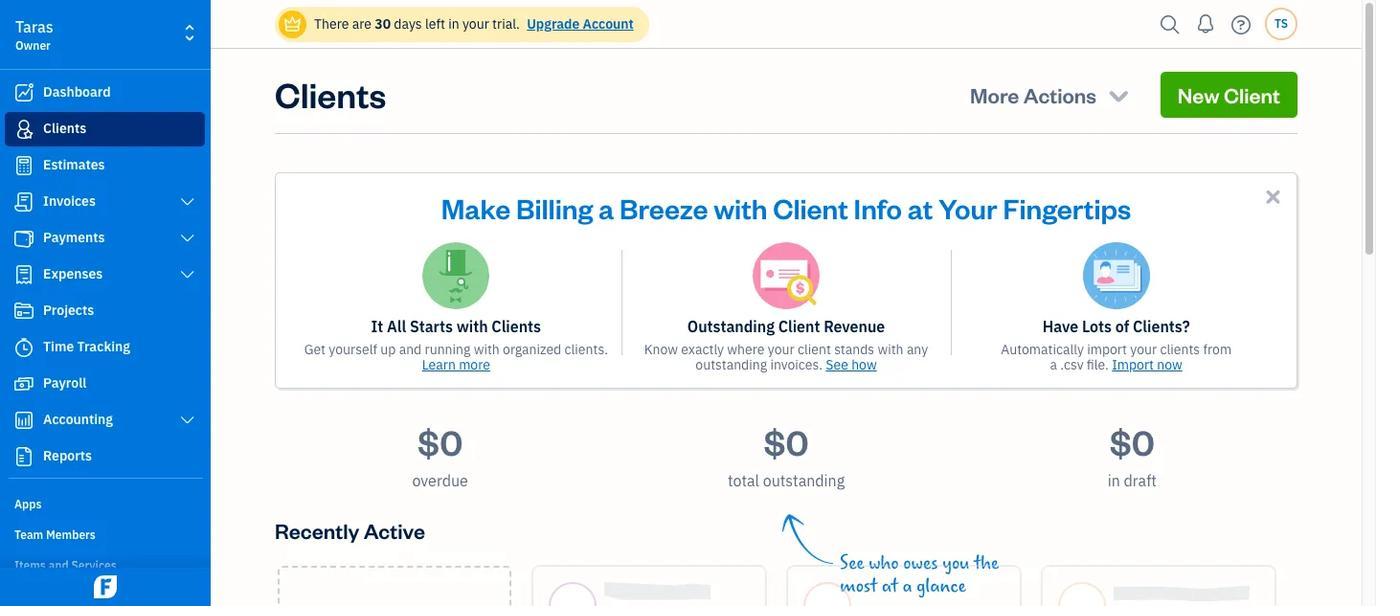 Task type: locate. For each thing, give the bounding box(es) containing it.
a left .csv
[[1051, 356, 1058, 374]]

tracking
[[77, 338, 130, 355]]

outstanding right 'total'
[[763, 471, 845, 491]]

2 horizontal spatial clients
[[492, 317, 541, 336]]

1 vertical spatial at
[[882, 576, 899, 598]]

clients?
[[1134, 317, 1191, 336]]

team
[[14, 528, 43, 542]]

2 horizontal spatial your
[[1131, 341, 1158, 358]]

now
[[1158, 356, 1183, 374]]

and
[[399, 341, 422, 358]]

it
[[371, 317, 384, 336]]

ts button
[[1266, 8, 1298, 40]]

$0 up draft
[[1110, 420, 1156, 465]]

2 vertical spatial chevron large down image
[[179, 413, 196, 428]]

1 horizontal spatial a
[[903, 576, 913, 598]]

starts
[[410, 317, 453, 336]]

at down "who"
[[882, 576, 899, 598]]

new client
[[1178, 81, 1281, 108]]

outstanding down outstanding
[[696, 356, 768, 374]]

clients up estimates
[[43, 120, 86, 137]]

0 vertical spatial in
[[449, 15, 460, 33]]

apps
[[14, 497, 42, 512]]

2 vertical spatial client
[[779, 317, 821, 336]]

have
[[1043, 317, 1079, 336]]

dashboard image
[[12, 83, 35, 103]]

30
[[375, 15, 391, 33]]

estimates
[[43, 156, 105, 173]]

timer image
[[12, 338, 35, 357]]

any
[[907, 341, 929, 358]]

1 vertical spatial a
[[1051, 356, 1058, 374]]

0 vertical spatial clients
[[275, 72, 386, 117]]

there are 30 days left in your trial. upgrade account
[[314, 15, 634, 33]]

main element
[[0, 0, 273, 607]]

0 vertical spatial outstanding
[[696, 356, 768, 374]]

in right "left"
[[449, 15, 460, 33]]

client left info
[[773, 190, 849, 226]]

0 horizontal spatial a
[[599, 190, 614, 226]]

more
[[459, 356, 491, 374]]

1 vertical spatial clients
[[43, 120, 86, 137]]

your
[[463, 15, 489, 33], [768, 341, 795, 358], [1131, 341, 1158, 358]]

client up client
[[779, 317, 821, 336]]

days
[[394, 15, 422, 33]]

clients up organized
[[492, 317, 541, 336]]

estimate image
[[12, 156, 35, 175]]

1 horizontal spatial at
[[908, 190, 934, 226]]

with right the running
[[474, 341, 500, 358]]

with right breeze
[[714, 190, 768, 226]]

2 $0 from the left
[[764, 420, 809, 465]]

client
[[798, 341, 832, 358]]

0 vertical spatial client
[[1225, 81, 1281, 108]]

projects link
[[5, 294, 205, 329]]

chevron large down image inside invoices link
[[179, 195, 196, 210]]

chevron large down image up reports link
[[179, 413, 196, 428]]

1 chevron large down image from the top
[[179, 195, 196, 210]]

clients inside it all starts with clients get yourself up and running with organized clients. learn more
[[492, 317, 541, 336]]

your for have
[[1131, 341, 1158, 358]]

who
[[869, 553, 899, 575]]

2 horizontal spatial a
[[1051, 356, 1058, 374]]

payment image
[[12, 229, 35, 248]]

1 horizontal spatial $0
[[764, 420, 809, 465]]

with
[[714, 190, 768, 226], [457, 317, 488, 336], [474, 341, 500, 358], [878, 341, 904, 358]]

1 horizontal spatial your
[[768, 341, 795, 358]]

0 vertical spatial a
[[599, 190, 614, 226]]

your down clients?
[[1131, 341, 1158, 358]]

report image
[[12, 447, 35, 467]]

revenue
[[824, 317, 886, 336]]

$0 for $0 in draft
[[1110, 420, 1156, 465]]

see left how
[[826, 356, 849, 374]]

reports link
[[5, 440, 205, 474]]

the
[[975, 553, 999, 575]]

0 vertical spatial chevron large down image
[[179, 195, 196, 210]]

outstanding client revenue image
[[753, 242, 820, 309]]

chevron large down image up chevron large down image
[[179, 195, 196, 210]]

project image
[[12, 302, 35, 321]]

chevron large down image inside accounting link
[[179, 413, 196, 428]]

active
[[364, 517, 425, 544]]

0 horizontal spatial clients
[[43, 120, 86, 137]]

$0 up overdue
[[418, 420, 463, 465]]

ts
[[1275, 16, 1289, 31]]

learn
[[422, 356, 456, 374]]

1 vertical spatial in
[[1108, 471, 1121, 491]]

accounting
[[43, 411, 113, 428]]

$0 inside $0 total outstanding
[[764, 420, 809, 465]]

2 horizontal spatial $0
[[1110, 420, 1156, 465]]

close image
[[1263, 186, 1285, 208]]

chevron large down image
[[179, 195, 196, 210], [179, 267, 196, 283], [179, 413, 196, 428]]

owes
[[904, 553, 939, 575]]

see for see how
[[826, 356, 849, 374]]

client
[[1225, 81, 1281, 108], [773, 190, 849, 226], [779, 317, 821, 336]]

your inside have lots of clients? automatically import your clients from a .csv file. import now
[[1131, 341, 1158, 358]]

0 horizontal spatial $0
[[418, 420, 463, 465]]

your down outstanding client revenue
[[768, 341, 795, 358]]

are
[[352, 15, 372, 33]]

$0 inside $0 in draft
[[1110, 420, 1156, 465]]

clients inside main element
[[43, 120, 86, 137]]

chevron large down image for expenses
[[179, 267, 196, 283]]

members
[[46, 528, 96, 542]]

trial.
[[493, 15, 520, 33]]

outstanding inside $0 total outstanding
[[763, 471, 845, 491]]

2 vertical spatial clients
[[492, 317, 541, 336]]

0 vertical spatial at
[[908, 190, 934, 226]]

taras owner
[[15, 17, 53, 53]]

client right new
[[1225, 81, 1281, 108]]

search image
[[1156, 10, 1186, 39]]

3 $0 from the left
[[1110, 420, 1156, 465]]

owner
[[15, 38, 51, 53]]

breeze
[[620, 190, 709, 226]]

1 vertical spatial see
[[840, 553, 865, 575]]

1 $0 from the left
[[418, 420, 463, 465]]

0 horizontal spatial at
[[882, 576, 899, 598]]

invoices
[[43, 193, 96, 210]]

clients.
[[565, 341, 608, 358]]

a right billing
[[599, 190, 614, 226]]

$0
[[418, 420, 463, 465], [764, 420, 809, 465], [1110, 420, 1156, 465]]

1 vertical spatial chevron large down image
[[179, 267, 196, 283]]

import
[[1088, 341, 1128, 358]]

client image
[[12, 120, 35, 139]]

2 vertical spatial a
[[903, 576, 913, 598]]

a down owes at the right bottom
[[903, 576, 913, 598]]

running
[[425, 341, 471, 358]]

2 chevron large down image from the top
[[179, 267, 196, 283]]

$0 overdue
[[413, 420, 468, 491]]

chart image
[[12, 411, 35, 430]]

in left draft
[[1108, 471, 1121, 491]]

money image
[[12, 375, 35, 394]]

chevron large down image for accounting
[[179, 413, 196, 428]]

invoice image
[[12, 193, 35, 212]]

see up most at the bottom of the page
[[840, 553, 865, 575]]

at
[[908, 190, 934, 226], [882, 576, 899, 598]]

automatically
[[1002, 341, 1085, 358]]

3 chevron large down image from the top
[[179, 413, 196, 428]]

there
[[314, 15, 349, 33]]

0 horizontal spatial your
[[463, 15, 489, 33]]

see inside see who owes you the most at a glance
[[840, 553, 865, 575]]

in
[[449, 15, 460, 33], [1108, 471, 1121, 491]]

a
[[599, 190, 614, 226], [1051, 356, 1058, 374], [903, 576, 913, 598]]

time tracking link
[[5, 331, 205, 365]]

0 vertical spatial see
[[826, 356, 849, 374]]

1 vertical spatial outstanding
[[763, 471, 845, 491]]

more actions
[[971, 81, 1097, 108]]

at right info
[[908, 190, 934, 226]]

crown image
[[283, 14, 303, 34]]

your for there
[[463, 15, 489, 33]]

1 horizontal spatial in
[[1108, 471, 1121, 491]]

see
[[826, 356, 849, 374], [840, 553, 865, 575]]

clients down there
[[275, 72, 386, 117]]

up
[[381, 341, 396, 358]]

chevron large down image down chevron large down image
[[179, 267, 196, 283]]

$0 down invoices.
[[764, 420, 809, 465]]

your left trial.
[[463, 15, 489, 33]]

$0 inside $0 overdue
[[418, 420, 463, 465]]

where
[[728, 341, 765, 358]]

with left the any at the right of page
[[878, 341, 904, 358]]



Task type: describe. For each thing, give the bounding box(es) containing it.
it all starts with clients image
[[423, 242, 490, 309]]

go to help image
[[1226, 10, 1257, 39]]

overdue
[[413, 471, 468, 491]]

in inside $0 in draft
[[1108, 471, 1121, 491]]

outstanding
[[688, 317, 775, 336]]

payments
[[43, 229, 105, 246]]

client for new
[[1225, 81, 1281, 108]]

more actions button
[[953, 72, 1150, 118]]

know exactly where your client stands with any outstanding invoices.
[[645, 341, 929, 374]]

estimates link
[[5, 149, 205, 183]]

make billing a breeze with client info at your fingertips
[[441, 190, 1132, 226]]

apps link
[[5, 490, 205, 518]]

time tracking
[[43, 338, 130, 355]]

glance
[[917, 576, 967, 598]]

chevron large down image for invoices
[[179, 195, 196, 210]]

1 vertical spatial client
[[773, 190, 849, 226]]

more
[[971, 81, 1020, 108]]

expenses
[[43, 265, 103, 283]]

yourself
[[329, 341, 378, 358]]

invoices link
[[5, 185, 205, 219]]

notifications image
[[1191, 5, 1222, 43]]

team members
[[14, 528, 96, 542]]

organized
[[503, 341, 562, 358]]

import
[[1113, 356, 1155, 374]]

from
[[1204, 341, 1232, 358]]

reports
[[43, 447, 92, 465]]

file.
[[1087, 356, 1109, 374]]

see for see who owes you the most at a glance
[[840, 553, 865, 575]]

taras
[[15, 17, 53, 36]]

draft
[[1124, 471, 1157, 491]]

dashboard
[[43, 83, 111, 101]]

0 horizontal spatial in
[[449, 15, 460, 33]]

outstanding client revenue
[[688, 317, 886, 336]]

see who owes you the most at a glance
[[840, 553, 999, 598]]

chevron large down image
[[179, 231, 196, 246]]

make
[[441, 190, 511, 226]]

new
[[1178, 81, 1220, 108]]

invoices.
[[771, 356, 823, 374]]

a inside have lots of clients? automatically import your clients from a .csv file. import now
[[1051, 356, 1058, 374]]

team members link
[[5, 520, 205, 549]]

your
[[939, 190, 998, 226]]

billing
[[516, 190, 593, 226]]

with inside know exactly where your client stands with any outstanding invoices.
[[878, 341, 904, 358]]

most
[[840, 576, 878, 598]]

clients link
[[5, 112, 205, 147]]

it all starts with clients get yourself up and running with organized clients. learn more
[[304, 317, 608, 374]]

at inside see who owes you the most at a glance
[[882, 576, 899, 598]]

upgrade account link
[[523, 15, 634, 33]]

lots
[[1083, 317, 1112, 336]]

actions
[[1024, 81, 1097, 108]]

$0 for $0 total outstanding
[[764, 420, 809, 465]]

clients
[[1161, 341, 1201, 358]]

payroll link
[[5, 367, 205, 401]]

items and services image
[[14, 558, 205, 573]]

exactly
[[682, 341, 724, 358]]

$0 total outstanding
[[728, 420, 845, 491]]

know
[[645, 341, 678, 358]]

info
[[854, 190, 903, 226]]

new client link
[[1161, 72, 1298, 118]]

left
[[425, 15, 445, 33]]

your inside know exactly where your client stands with any outstanding invoices.
[[768, 341, 795, 358]]

outstanding inside know exactly where your client stands with any outstanding invoices.
[[696, 356, 768, 374]]

fingertips
[[1004, 190, 1132, 226]]

a inside see who owes you the most at a glance
[[903, 576, 913, 598]]

projects
[[43, 302, 94, 319]]

upgrade
[[527, 15, 580, 33]]

you
[[943, 553, 970, 575]]

see how
[[826, 356, 877, 374]]

account
[[583, 15, 634, 33]]

of
[[1116, 317, 1130, 336]]

accounting link
[[5, 403, 205, 438]]

time
[[43, 338, 74, 355]]

have lots of clients? automatically import your clients from a .csv file. import now
[[1002, 317, 1232, 374]]

.csv
[[1061, 356, 1084, 374]]

have lots of clients? image
[[1083, 242, 1150, 309]]

1 horizontal spatial clients
[[275, 72, 386, 117]]

expenses link
[[5, 258, 205, 292]]

payments link
[[5, 221, 205, 256]]

dashboard link
[[5, 76, 205, 110]]

total
[[728, 471, 760, 491]]

with up the running
[[457, 317, 488, 336]]

all
[[387, 317, 406, 336]]

how
[[852, 356, 877, 374]]

expense image
[[12, 265, 35, 285]]

recently
[[275, 517, 360, 544]]

payroll
[[43, 375, 87, 392]]

$0 for $0 overdue
[[418, 420, 463, 465]]

client for outstanding
[[779, 317, 821, 336]]

$0 in draft
[[1108, 420, 1157, 491]]

freshbooks image
[[90, 576, 121, 599]]

chevrondown image
[[1106, 81, 1133, 108]]

get
[[304, 341, 326, 358]]

recently active
[[275, 517, 425, 544]]



Task type: vqa. For each thing, say whether or not it's contained in the screenshot.
most
yes



